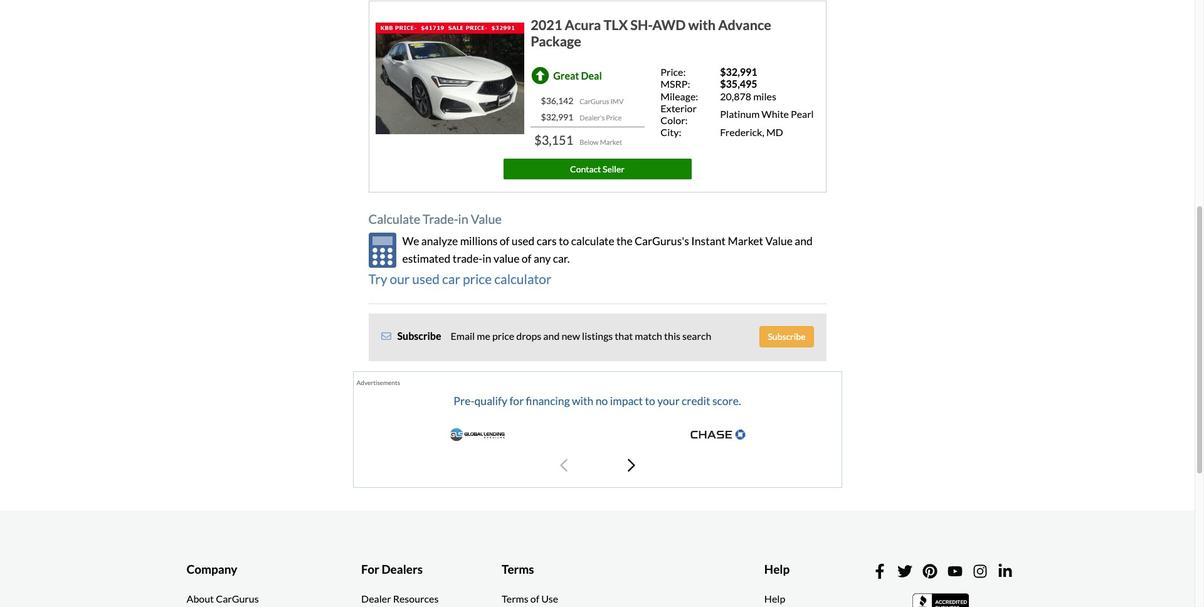 Task type: locate. For each thing, give the bounding box(es) containing it.
with left no
[[572, 394, 593, 408]]

dealer resources link
[[352, 585, 448, 607]]

city:
[[661, 126, 681, 138]]

deal
[[581, 69, 602, 81]]

with right awd
[[688, 17, 716, 33]]

1 horizontal spatial $32,991
[[720, 66, 757, 78]]

msrp:
[[661, 78, 690, 90]]

any
[[534, 252, 551, 265]]

1 horizontal spatial value
[[765, 235, 793, 248]]

help
[[764, 562, 790, 576], [764, 592, 785, 604]]

of
[[500, 235, 509, 248], [522, 252, 531, 265], [530, 592, 539, 604]]

listings
[[582, 330, 613, 342]]

envelope image
[[381, 331, 391, 341]]

car.
[[553, 252, 570, 265]]

financing
[[526, 394, 570, 408]]

0 vertical spatial cargurus
[[580, 97, 609, 105]]

0 vertical spatial used
[[512, 235, 535, 248]]

0 horizontal spatial to
[[559, 235, 569, 248]]

email
[[451, 330, 475, 342]]

1 terms from the top
[[502, 562, 534, 576]]

seller
[[603, 164, 625, 174]]

1 horizontal spatial cargurus
[[580, 97, 609, 105]]

in
[[458, 211, 468, 227], [482, 252, 491, 265]]

1 horizontal spatial market
[[728, 235, 763, 248]]

in down millions
[[482, 252, 491, 265]]

our
[[390, 271, 410, 286]]

chevron left image
[[560, 458, 567, 473]]

analyze
[[421, 235, 458, 248]]

used left "cars"
[[512, 235, 535, 248]]

0 vertical spatial $32,991
[[720, 66, 757, 78]]

advance
[[718, 17, 771, 33]]

market right below
[[600, 138, 622, 146]]

try our used car price calculator link
[[368, 271, 552, 286]]

of left "use"
[[530, 592, 539, 604]]

help inside help link
[[764, 592, 785, 604]]

with inside the 2021 acura tlx sh-awd with advance package
[[688, 17, 716, 33]]

cargurus up dealer's
[[580, 97, 609, 105]]

1 vertical spatial value
[[765, 235, 793, 248]]

use
[[541, 592, 558, 604]]

1 vertical spatial with
[[572, 394, 593, 408]]

0 vertical spatial help
[[764, 562, 790, 576]]

tlx
[[604, 17, 628, 33]]

dealers
[[382, 562, 423, 576]]

0 vertical spatial terms
[[502, 562, 534, 576]]

match
[[635, 330, 662, 342]]

that
[[615, 330, 633, 342]]

1 vertical spatial $32,991
[[541, 112, 573, 122]]

instant
[[691, 235, 726, 248]]

1 horizontal spatial in
[[482, 252, 491, 265]]

great
[[553, 69, 579, 81]]

cargurus right about
[[216, 592, 259, 604]]

cargurus
[[580, 97, 609, 105], [216, 592, 259, 604]]

for dealers
[[361, 562, 423, 576]]

calculate trade-in value
[[368, 211, 502, 227]]

color:
[[661, 114, 688, 126]]

terms inside 'terms of use' link
[[502, 592, 528, 604]]

$32,991 down $36,142
[[541, 112, 573, 122]]

0 vertical spatial of
[[500, 235, 509, 248]]

0 vertical spatial to
[[559, 235, 569, 248]]

terms for terms
[[502, 562, 534, 576]]

cargurus inside about cargurus link
[[216, 592, 259, 604]]

for
[[509, 394, 524, 408]]

me
[[477, 330, 490, 342]]

package
[[531, 33, 581, 50]]

1 horizontal spatial to
[[645, 394, 655, 408]]

0 horizontal spatial value
[[471, 211, 502, 227]]

impact
[[610, 394, 643, 408]]

terms up 'terms of use' link
[[502, 562, 534, 576]]

0 horizontal spatial cargurus
[[216, 592, 259, 604]]

0 horizontal spatial market
[[600, 138, 622, 146]]

value
[[471, 211, 502, 227], [765, 235, 793, 248]]

with
[[688, 17, 716, 33], [572, 394, 593, 408]]

0 vertical spatial in
[[458, 211, 468, 227]]

0 horizontal spatial used
[[412, 271, 440, 286]]

below market
[[580, 138, 622, 146]]

subscribe
[[397, 330, 441, 342], [768, 331, 805, 342]]

terms left "use"
[[502, 592, 528, 604]]

to left your
[[645, 394, 655, 408]]

frederick,
[[720, 126, 764, 138]]

and
[[795, 235, 813, 248], [543, 330, 560, 342]]

20,878 miles
[[720, 90, 776, 102]]

0 horizontal spatial with
[[572, 394, 593, 408]]

1 vertical spatial and
[[543, 330, 560, 342]]

market right instant
[[728, 235, 763, 248]]

1 vertical spatial of
[[522, 252, 531, 265]]

email me price drops and new listings that match this search
[[451, 330, 711, 342]]

value inside we analyze millions of used cars to calculate the cargurus's instant market value and estimated trade-in value of any car. try our used car price calculator
[[765, 235, 793, 248]]

0 vertical spatial and
[[795, 235, 813, 248]]

2 terms from the top
[[502, 592, 528, 604]]

$3,151
[[534, 132, 573, 148]]

chevron right image
[[627, 458, 635, 473]]

2021
[[531, 17, 562, 33]]

price right me
[[492, 330, 514, 342]]

1 vertical spatial market
[[728, 235, 763, 248]]

contact seller button
[[503, 159, 691, 179]]

trade-
[[453, 252, 482, 265]]

to
[[559, 235, 569, 248], [645, 394, 655, 408]]

$32,991 for dealer's price
[[541, 112, 573, 122]]

used down estimated
[[412, 271, 440, 286]]

0 horizontal spatial $32,991
[[541, 112, 573, 122]]

to right "cars"
[[559, 235, 569, 248]]

cargurus's
[[635, 235, 689, 248]]

advertisements
[[356, 379, 400, 386]]

terms of use link
[[492, 585, 568, 607]]

0 vertical spatial price
[[463, 271, 492, 286]]

price down trade-
[[463, 271, 492, 286]]

this
[[664, 330, 680, 342]]

click for the bbb business review of this auto listing service in cambridge ma image
[[912, 592, 972, 607]]

1 help from the top
[[764, 562, 790, 576]]

$32,991 up '$35,495'
[[720, 66, 757, 78]]

1 vertical spatial help
[[764, 592, 785, 604]]

0 horizontal spatial and
[[543, 330, 560, 342]]

dealer's price
[[580, 114, 622, 122]]

2 help from the top
[[764, 592, 785, 604]]

1 horizontal spatial and
[[795, 235, 813, 248]]

in up millions
[[458, 211, 468, 227]]

1 horizontal spatial with
[[688, 17, 716, 33]]

1 vertical spatial cargurus
[[216, 592, 259, 604]]

1 vertical spatial terms
[[502, 592, 528, 604]]

terms of use
[[502, 592, 558, 604]]

drops
[[516, 330, 541, 342]]

1 horizontal spatial subscribe
[[768, 331, 805, 342]]

1 vertical spatial to
[[645, 394, 655, 408]]

md
[[766, 126, 783, 138]]

about cargurus
[[187, 592, 259, 604]]

millions
[[460, 235, 498, 248]]

of up the value at the left top of the page
[[500, 235, 509, 248]]

used
[[512, 235, 535, 248], [412, 271, 440, 286]]

1 vertical spatial in
[[482, 252, 491, 265]]

$32,991
[[720, 66, 757, 78], [541, 112, 573, 122]]

awd
[[652, 17, 686, 33]]

0 vertical spatial with
[[688, 17, 716, 33]]

2 vertical spatial of
[[530, 592, 539, 604]]

frederick, md
[[720, 126, 783, 138]]

of left any
[[522, 252, 531, 265]]

0 vertical spatial value
[[471, 211, 502, 227]]

price
[[463, 271, 492, 286], [492, 330, 514, 342]]



Task type: describe. For each thing, give the bounding box(es) containing it.
dealer resources
[[361, 592, 439, 604]]

20,878
[[720, 90, 751, 102]]

score.
[[712, 394, 741, 408]]

car
[[442, 271, 460, 286]]

qualify
[[474, 394, 507, 408]]

we analyze millions of used cars to calculate the cargurus's instant market value and estimated trade-in value of any car. try our used car price calculator
[[368, 235, 813, 286]]

your
[[657, 394, 680, 408]]

$32,991 for price:
[[720, 66, 757, 78]]

0 horizontal spatial subscribe
[[397, 330, 441, 342]]

no
[[596, 394, 608, 408]]

trade-
[[423, 211, 458, 227]]

2021 acura tlx sh-awd with advance package image
[[375, 22, 524, 134]]

acura
[[565, 17, 601, 33]]

new
[[561, 330, 580, 342]]

company
[[187, 562, 237, 576]]

calculate
[[571, 235, 614, 248]]

miles
[[753, 90, 776, 102]]

pre-qualify for financing with no impact to your credit score.
[[454, 394, 741, 408]]

contact
[[570, 164, 601, 174]]

pearl
[[791, 108, 814, 120]]

below
[[580, 138, 599, 146]]

search
[[682, 330, 711, 342]]

1 vertical spatial price
[[492, 330, 514, 342]]

platinum white pearl
[[720, 108, 814, 120]]

dealer
[[361, 592, 391, 604]]

price inside we analyze millions of used cars to calculate the cargurus's instant market value and estimated trade-in value of any car. try our used car price calculator
[[463, 271, 492, 286]]

and inside we analyze millions of used cars to calculate the cargurus's instant market value and estimated trade-in value of any car. try our used car price calculator
[[795, 235, 813, 248]]

mileage:
[[661, 90, 698, 102]]

exterior
[[661, 102, 697, 114]]

with inside button
[[572, 394, 593, 408]]

pre-qualify for financing with no impact to your credit score. button
[[356, 388, 838, 484]]

pre-
[[454, 394, 474, 408]]

help link
[[755, 585, 795, 607]]

$36,142
[[541, 95, 573, 106]]

value
[[493, 252, 519, 265]]

about cargurus link
[[177, 585, 268, 607]]

to inside button
[[645, 394, 655, 408]]

price
[[606, 114, 622, 122]]

1 vertical spatial used
[[412, 271, 440, 286]]

market inside we analyze millions of used cars to calculate the cargurus's instant market value and estimated trade-in value of any car. try our used car price calculator
[[728, 235, 763, 248]]

0 vertical spatial market
[[600, 138, 622, 146]]

for
[[361, 562, 379, 576]]

calculator
[[494, 271, 552, 286]]

calculate
[[368, 211, 420, 227]]

dealer's
[[580, 114, 605, 122]]

sh-
[[630, 17, 652, 33]]

great deal
[[553, 69, 602, 81]]

about
[[187, 592, 214, 604]]

price:
[[661, 66, 686, 78]]

credit
[[682, 394, 710, 408]]

exterior color:
[[661, 102, 697, 126]]

$35,495
[[720, 78, 757, 90]]

try
[[368, 271, 387, 286]]

1 horizontal spatial used
[[512, 235, 535, 248]]

contact seller
[[570, 164, 625, 174]]

platinum
[[720, 108, 760, 120]]

white
[[762, 108, 789, 120]]

we
[[402, 235, 419, 248]]

imv
[[610, 97, 624, 105]]

estimated
[[402, 252, 451, 265]]

cars
[[537, 235, 557, 248]]

cargurus imv
[[580, 97, 624, 105]]

subscribe inside button
[[768, 331, 805, 342]]

resources
[[393, 592, 439, 604]]

in inside we analyze millions of used cars to calculate the cargurus's instant market value and estimated trade-in value of any car. try our used car price calculator
[[482, 252, 491, 265]]

terms for terms of use
[[502, 592, 528, 604]]

subscribe button
[[760, 326, 814, 347]]

2021 acura tlx sh-awd with advance package
[[531, 17, 771, 50]]

the
[[616, 235, 632, 248]]

to inside we analyze millions of used cars to calculate the cargurus's instant market value and estimated trade-in value of any car. try our used car price calculator
[[559, 235, 569, 248]]

0 horizontal spatial in
[[458, 211, 468, 227]]



Task type: vqa. For each thing, say whether or not it's contained in the screenshot.


